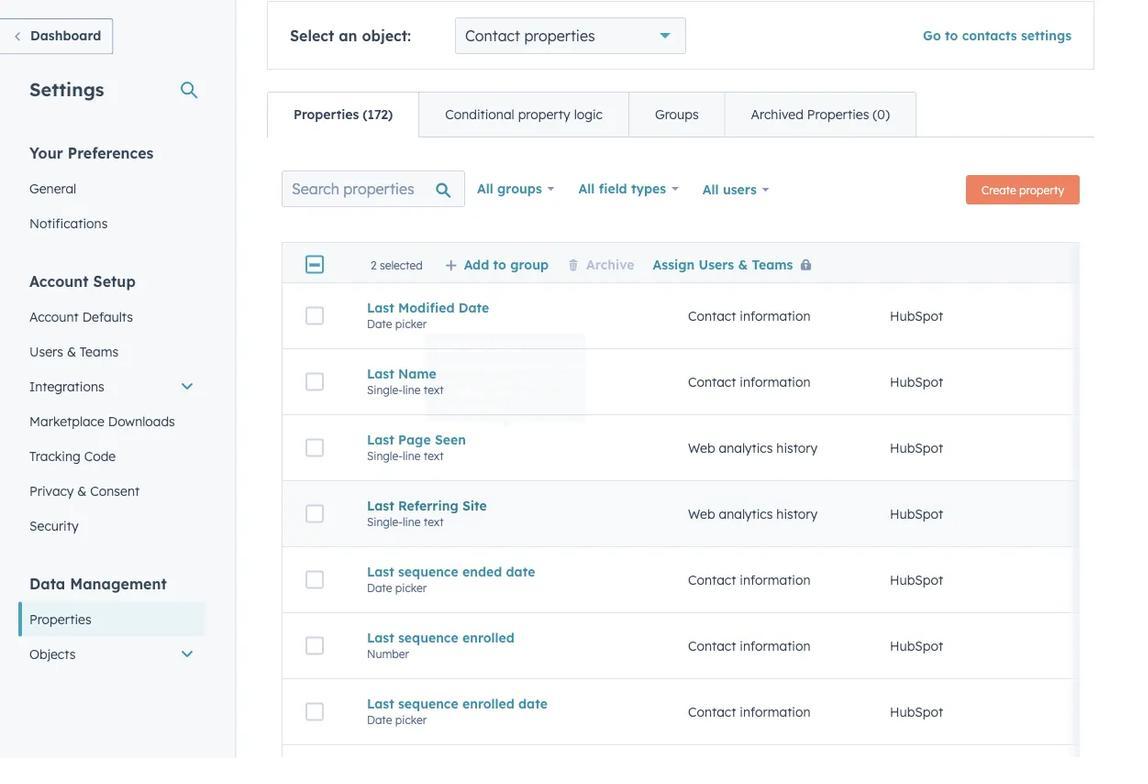 Task type: vqa. For each thing, say whether or not it's contained in the screenshot.
Last sequence enrolled date's Contact
yes



Task type: locate. For each thing, give the bounding box(es) containing it.
2 vertical spatial text
[[424, 515, 444, 529]]

to for add
[[493, 256, 506, 272]]

users & teams
[[29, 344, 118, 360]]

properties left (0)
[[807, 106, 869, 122]]

last inside 'last page seen single-line text'
[[367, 432, 394, 448]]

date down the 'last sequence enrolled' button
[[518, 696, 548, 712]]

2 sequence from the top
[[398, 630, 458, 646]]

privacy & consent
[[29, 483, 140, 499]]

account for account defaults
[[29, 309, 79, 325]]

marketplace
[[29, 413, 104, 429]]

all groups button
[[465, 171, 567, 207]]

& up integrations
[[67, 344, 76, 360]]

text inside 'last page seen single-line text'
[[424, 449, 444, 463]]

tab list
[[267, 92, 916, 138]]

sequence for last sequence enrolled date
[[398, 696, 458, 712]]

3 last from the top
[[367, 432, 394, 448]]

all field types button
[[567, 171, 691, 207]]

date right ended
[[506, 564, 535, 580]]

0 vertical spatial text
[[424, 383, 444, 397]]

single- inside 'last page seen single-line text'
[[367, 449, 403, 463]]

2 web analytics history from the top
[[688, 506, 818, 522]]

0 vertical spatial users
[[699, 256, 734, 272]]

information for last sequence enrolled date
[[740, 704, 811, 720]]

1 vertical spatial analytics
[[719, 506, 773, 522]]

enrolled inside last sequence enrolled number
[[462, 630, 514, 646]]

1 history from the top
[[776, 440, 818, 456]]

text down seen
[[424, 449, 444, 463]]

select an object:
[[290, 27, 411, 45]]

line inside 'last page seen single-line text'
[[403, 449, 421, 463]]

5 information from the top
[[740, 704, 811, 720]]

setup
[[93, 272, 136, 290]]

privacy & consent link
[[18, 474, 206, 509]]

1 vertical spatial account
[[29, 309, 79, 325]]

all for all users
[[703, 182, 719, 198]]

6 last from the top
[[367, 630, 394, 646]]

line down "page"
[[403, 449, 421, 463]]

text inside last name single-line text
[[424, 383, 444, 397]]

4 last from the top
[[367, 498, 394, 514]]

site
[[462, 498, 487, 514]]

properties left the (172) on the left top
[[294, 106, 359, 122]]

users right assign
[[699, 256, 734, 272]]

& for teams
[[67, 344, 76, 360]]

line down name
[[403, 383, 421, 397]]

modified
[[398, 300, 455, 316]]

archived
[[751, 106, 804, 122]]

0 horizontal spatial properties
[[29, 611, 91, 628]]

web
[[688, 440, 715, 456], [688, 506, 715, 522]]

properties link
[[18, 602, 206, 637]]

picker down "number" on the bottom
[[395, 714, 427, 727]]

to for go
[[945, 28, 958, 44]]

text for referring
[[424, 515, 444, 529]]

1 hubspot from the top
[[890, 308, 943, 324]]

2 vertical spatial &
[[77, 483, 87, 499]]

single- inside last name single-line text
[[367, 383, 403, 397]]

last for last modified date
[[367, 300, 394, 316]]

3 single- from the top
[[367, 515, 403, 529]]

object:
[[362, 27, 411, 45]]

1 last from the top
[[367, 300, 394, 316]]

all left field
[[579, 181, 595, 197]]

defaults
[[82, 309, 133, 325]]

1 vertical spatial history
[[776, 506, 818, 522]]

hubspot for last sequence enrolled
[[890, 638, 943, 654]]

1 web analytics history from the top
[[688, 440, 818, 456]]

all left the groups
[[477, 181, 493, 197]]

0 horizontal spatial &
[[67, 344, 76, 360]]

sequence left ended
[[398, 564, 458, 580]]

0 vertical spatial web analytics history
[[688, 440, 818, 456]]

1 vertical spatial users
[[29, 344, 63, 360]]

5 contact information from the top
[[688, 704, 811, 720]]

2 enrolled from the top
[[462, 696, 514, 712]]

0 vertical spatial enrolled
[[462, 630, 514, 646]]

last sequence enrolled date button
[[367, 696, 644, 712]]

property inside 'link'
[[518, 106, 570, 122]]

0 vertical spatial &
[[738, 256, 748, 272]]

hubspot for last page seen
[[890, 440, 943, 456]]

3 text from the top
[[424, 515, 444, 529]]

1 horizontal spatial to
[[945, 28, 958, 44]]

0 vertical spatial web
[[688, 440, 715, 456]]

last sequence ended date button
[[367, 564, 644, 580]]

text
[[424, 383, 444, 397], [424, 449, 444, 463], [424, 515, 444, 529]]

groups
[[497, 181, 542, 197]]

users inside "account setup" element
[[29, 344, 63, 360]]

dashboard link
[[0, 18, 113, 55]]

enrolled down the 'last sequence enrolled' button
[[462, 696, 514, 712]]

properties
[[294, 106, 359, 122], [807, 106, 869, 122], [29, 611, 91, 628]]

2 contact information from the top
[[688, 374, 811, 390]]

all groups
[[477, 181, 542, 197]]

& right assign
[[738, 256, 748, 272]]

2 web from the top
[[688, 506, 715, 522]]

to right "add"
[[493, 256, 506, 272]]

sequence
[[398, 564, 458, 580], [398, 630, 458, 646], [398, 696, 458, 712]]

1 contact information from the top
[[688, 308, 811, 324]]

select
[[290, 27, 334, 45]]

0 vertical spatial picker
[[395, 317, 427, 331]]

2 horizontal spatial all
[[703, 182, 719, 198]]

3 information from the top
[[740, 572, 811, 588]]

groups
[[655, 106, 699, 122]]

1 horizontal spatial &
[[77, 483, 87, 499]]

3 contact information from the top
[[688, 572, 811, 588]]

last for last name
[[367, 366, 394, 382]]

all left users
[[703, 182, 719, 198]]

1 vertical spatial property
[[1019, 183, 1064, 197]]

1 vertical spatial &
[[67, 344, 76, 360]]

0 vertical spatial line
[[403, 383, 421, 397]]

history for last page seen
[[776, 440, 818, 456]]

last modified date date picker
[[367, 300, 489, 331]]

7 hubspot from the top
[[890, 704, 943, 720]]

add to group button
[[445, 256, 549, 272]]

last for last sequence ended date
[[367, 564, 394, 580]]

property left logic
[[518, 106, 570, 122]]

enrolled for last sequence enrolled date
[[462, 696, 514, 712]]

1 enrolled from the top
[[462, 630, 514, 646]]

7 last from the top
[[367, 696, 394, 712]]

last left 'referring'
[[367, 498, 394, 514]]

last for last sequence enrolled
[[367, 630, 394, 646]]

1 vertical spatial web analytics history
[[688, 506, 818, 522]]

date inside last sequence enrolled date date picker
[[518, 696, 548, 712]]

2 line from the top
[[403, 449, 421, 463]]

archive button
[[567, 256, 634, 272]]

property for conditional
[[518, 106, 570, 122]]

0 horizontal spatial to
[[493, 256, 506, 272]]

an
[[339, 27, 357, 45]]

consent
[[90, 483, 140, 499]]

5 last from the top
[[367, 564, 394, 580]]

1 vertical spatial sequence
[[398, 630, 458, 646]]

history
[[776, 440, 818, 456], [776, 506, 818, 522]]

2 picker from the top
[[395, 581, 427, 595]]

0 vertical spatial date
[[506, 564, 535, 580]]

date down "number" on the bottom
[[367, 714, 392, 727]]

single- down "page"
[[367, 449, 403, 463]]

2 analytics from the top
[[719, 506, 773, 522]]

group
[[510, 256, 549, 272]]

sequence inside last sequence ended date date picker
[[398, 564, 458, 580]]

1 horizontal spatial teams
[[752, 256, 793, 272]]

1 vertical spatial date
[[518, 696, 548, 712]]

1 vertical spatial single-
[[367, 449, 403, 463]]

last inside last name single-line text
[[367, 366, 394, 382]]

0 horizontal spatial users
[[29, 344, 63, 360]]

2 account from the top
[[29, 309, 79, 325]]

security
[[29, 518, 79, 534]]

last down "number" on the bottom
[[367, 696, 394, 712]]

picker inside last sequence enrolled date date picker
[[395, 714, 427, 727]]

account up users & teams
[[29, 309, 79, 325]]

2 vertical spatial picker
[[395, 714, 427, 727]]

& inside "users & teams" link
[[67, 344, 76, 360]]

picker down modified
[[395, 317, 427, 331]]

page
[[398, 432, 431, 448]]

teams inside "account setup" element
[[80, 344, 118, 360]]

0 vertical spatial to
[[945, 28, 958, 44]]

all users button
[[691, 171, 781, 209]]

0 vertical spatial history
[[776, 440, 818, 456]]

web analytics history
[[688, 440, 818, 456], [688, 506, 818, 522]]

last for last referring site
[[367, 498, 394, 514]]

users up integrations
[[29, 344, 63, 360]]

4 contact information from the top
[[688, 638, 811, 654]]

teams
[[752, 256, 793, 272], [80, 344, 118, 360]]

date inside last sequence ended date date picker
[[506, 564, 535, 580]]

2 horizontal spatial properties
[[807, 106, 869, 122]]

security link
[[18, 509, 206, 544]]

go to contacts settings button
[[923, 28, 1072, 44]]

0 vertical spatial teams
[[752, 256, 793, 272]]

last down last referring site single-line text
[[367, 564, 394, 580]]

single- down 'referring'
[[367, 515, 403, 529]]

tab panel
[[267, 137, 1121, 759]]

data management element
[[18, 574, 206, 742]]

single- for referring
[[367, 515, 403, 529]]

last left name
[[367, 366, 394, 382]]

sequence up "number" on the bottom
[[398, 630, 458, 646]]

all inside "popup button"
[[477, 181, 493, 197]]

date inside last sequence enrolled date date picker
[[367, 714, 392, 727]]

0 vertical spatial account
[[29, 272, 89, 290]]

1 line from the top
[[403, 383, 421, 397]]

enrolled down ended
[[462, 630, 514, 646]]

text down 'referring'
[[424, 515, 444, 529]]

last down 2
[[367, 300, 394, 316]]

0 vertical spatial single-
[[367, 383, 403, 397]]

logic
[[574, 106, 603, 122]]

1 vertical spatial teams
[[80, 344, 118, 360]]

single- inside last referring site single-line text
[[367, 515, 403, 529]]

1 account from the top
[[29, 272, 89, 290]]

contact for last sequence enrolled date
[[688, 704, 736, 720]]

&
[[738, 256, 748, 272], [67, 344, 76, 360], [77, 483, 87, 499]]

last
[[367, 300, 394, 316], [367, 366, 394, 382], [367, 432, 394, 448], [367, 498, 394, 514], [367, 564, 394, 580], [367, 630, 394, 646], [367, 696, 394, 712]]

picker
[[395, 317, 427, 331], [395, 581, 427, 595], [395, 714, 427, 727]]

last inside last sequence enrolled date date picker
[[367, 696, 394, 712]]

1 analytics from the top
[[719, 440, 773, 456]]

2 single- from the top
[[367, 449, 403, 463]]

tab panel containing all groups
[[267, 137, 1121, 759]]

1 sequence from the top
[[398, 564, 458, 580]]

2 history from the top
[[776, 506, 818, 522]]

account up account defaults
[[29, 272, 89, 290]]

2 information from the top
[[740, 374, 811, 390]]

& right privacy
[[77, 483, 87, 499]]

properties up objects
[[29, 611, 91, 628]]

1 horizontal spatial property
[[1019, 183, 1064, 197]]

4 information from the top
[[740, 638, 811, 654]]

add to group
[[464, 256, 549, 272]]

0 horizontal spatial teams
[[80, 344, 118, 360]]

3 line from the top
[[403, 515, 421, 529]]

objects button
[[18, 637, 206, 672]]

0 horizontal spatial property
[[518, 106, 570, 122]]

1 vertical spatial to
[[493, 256, 506, 272]]

1 single- from the top
[[367, 383, 403, 397]]

6 hubspot from the top
[[890, 638, 943, 654]]

to right go
[[945, 28, 958, 44]]

0 vertical spatial property
[[518, 106, 570, 122]]

property right create
[[1019, 183, 1064, 197]]

last inside last modified date date picker
[[367, 300, 394, 316]]

last inside last sequence enrolled number
[[367, 630, 394, 646]]

single- down name
[[367, 383, 403, 397]]

last name button
[[367, 366, 644, 382]]

analytics
[[719, 440, 773, 456], [719, 506, 773, 522]]

account
[[29, 272, 89, 290], [29, 309, 79, 325]]

sequence inside last sequence enrolled date date picker
[[398, 696, 458, 712]]

contact
[[465, 27, 520, 45], [688, 308, 736, 324], [688, 374, 736, 390], [688, 572, 736, 588], [688, 638, 736, 654], [688, 704, 736, 720]]

5 hubspot from the top
[[890, 572, 943, 588]]

& inside privacy & consent link
[[77, 483, 87, 499]]

last inside last referring site single-line text
[[367, 498, 394, 514]]

2 last from the top
[[367, 366, 394, 382]]

1 vertical spatial enrolled
[[462, 696, 514, 712]]

0 vertical spatial sequence
[[398, 564, 458, 580]]

1 vertical spatial line
[[403, 449, 421, 463]]

1 vertical spatial text
[[424, 449, 444, 463]]

enrolled inside last sequence enrolled date date picker
[[462, 696, 514, 712]]

information
[[740, 308, 811, 324], [740, 374, 811, 390], [740, 572, 811, 588], [740, 638, 811, 654], [740, 704, 811, 720]]

data management
[[29, 575, 167, 593]]

3 picker from the top
[[395, 714, 427, 727]]

selected
[[380, 258, 423, 272]]

2 vertical spatial sequence
[[398, 696, 458, 712]]

sequence for last sequence ended date
[[398, 564, 458, 580]]

1 text from the top
[[424, 383, 444, 397]]

line down 'referring'
[[403, 515, 421, 529]]

3 sequence from the top
[[398, 696, 458, 712]]

1 information from the top
[[740, 308, 811, 324]]

line inside last referring site single-line text
[[403, 515, 421, 529]]

sequence down last sequence enrolled number in the bottom left of the page
[[398, 696, 458, 712]]

picker inside last sequence ended date date picker
[[395, 581, 427, 595]]

create property button
[[966, 175, 1080, 205]]

management
[[70, 575, 167, 593]]

2 hubspot from the top
[[890, 374, 943, 390]]

your preferences
[[29, 144, 154, 162]]

last name single-line text
[[367, 366, 444, 397]]

2 text from the top
[[424, 449, 444, 463]]

hubspot for last name
[[890, 374, 943, 390]]

text down name
[[424, 383, 444, 397]]

to
[[945, 28, 958, 44], [493, 256, 506, 272]]

last up "number" on the bottom
[[367, 630, 394, 646]]

2 vertical spatial single-
[[367, 515, 403, 529]]

4 hubspot from the top
[[890, 506, 943, 522]]

property inside button
[[1019, 183, 1064, 197]]

1 horizontal spatial all
[[579, 181, 595, 197]]

sequence inside last sequence enrolled number
[[398, 630, 458, 646]]

teams down users
[[752, 256, 793, 272]]

all for all groups
[[477, 181, 493, 197]]

information for last sequence ended date
[[740, 572, 811, 588]]

teams down defaults on the left top of the page
[[80, 344, 118, 360]]

last left "page"
[[367, 432, 394, 448]]

1 vertical spatial web
[[688, 506, 715, 522]]

1 horizontal spatial properties
[[294, 106, 359, 122]]

0 horizontal spatial all
[[477, 181, 493, 197]]

2 vertical spatial line
[[403, 515, 421, 529]]

property
[[518, 106, 570, 122], [1019, 183, 1064, 197]]

3 hubspot from the top
[[890, 440, 943, 456]]

0 vertical spatial analytics
[[719, 440, 773, 456]]

1 picker from the top
[[395, 317, 427, 331]]

1 vertical spatial picker
[[395, 581, 427, 595]]

1 web from the top
[[688, 440, 715, 456]]

date up "number" on the bottom
[[367, 581, 392, 595]]

text inside last referring site single-line text
[[424, 515, 444, 529]]

properties inside data management element
[[29, 611, 91, 628]]

users
[[699, 256, 734, 272], [29, 344, 63, 360]]

last inside last sequence ended date date picker
[[367, 564, 394, 580]]

date for last sequence enrolled date
[[518, 696, 548, 712]]

assign users & teams button
[[653, 256, 819, 272]]

picker up last sequence enrolled number in the bottom left of the page
[[395, 581, 427, 595]]



Task type: describe. For each thing, give the bounding box(es) containing it.
general link
[[18, 171, 206, 206]]

tab list containing properties (172)
[[267, 92, 916, 138]]

2 horizontal spatial &
[[738, 256, 748, 272]]

archived properties (0)
[[751, 106, 890, 122]]

(0)
[[873, 106, 890, 122]]

information for last name
[[740, 374, 811, 390]]

web for last referring site
[[688, 506, 715, 522]]

properties (172) link
[[268, 93, 419, 137]]

objects
[[29, 646, 76, 662]]

contact properties
[[465, 27, 595, 45]]

tracking code
[[29, 448, 116, 464]]

analytics for last page seen
[[719, 440, 773, 456]]

account defaults
[[29, 309, 133, 325]]

last modified date button
[[367, 300, 644, 316]]

last page seen single-line text
[[367, 432, 466, 463]]

hubspot for last sequence ended date
[[890, 572, 943, 588]]

integrations button
[[18, 369, 206, 404]]

properties (172)
[[294, 106, 393, 122]]

picker for last sequence enrolled date
[[395, 714, 427, 727]]

contact information for last sequence enrolled
[[688, 638, 811, 654]]

1 horizontal spatial users
[[699, 256, 734, 272]]

properties
[[524, 27, 595, 45]]

web analytics history for seen
[[688, 440, 818, 456]]

single- for page
[[367, 449, 403, 463]]

line inside last name single-line text
[[403, 383, 421, 397]]

groups link
[[628, 93, 724, 137]]

create property
[[982, 183, 1064, 197]]

text for page
[[424, 449, 444, 463]]

dashboard
[[30, 28, 101, 44]]

contact for last modified date
[[688, 308, 736, 324]]

last referring site button
[[367, 498, 644, 514]]

hubspot for last sequence enrolled date
[[890, 704, 943, 720]]

account defaults link
[[18, 300, 206, 334]]

tracking code link
[[18, 439, 206, 474]]

marketplace downloads
[[29, 413, 175, 429]]

history for last referring site
[[776, 506, 818, 522]]

marketplace downloads link
[[18, 404, 206, 439]]

web analytics history for site
[[688, 506, 818, 522]]

referring
[[398, 498, 458, 514]]

seen
[[435, 432, 466, 448]]

account setup element
[[18, 271, 206, 544]]

all users
[[703, 182, 757, 198]]

settings
[[1021, 28, 1072, 44]]

field
[[599, 181, 627, 197]]

analytics for last referring site
[[719, 506, 773, 522]]

last referring site single-line text
[[367, 498, 487, 529]]

contact for last name
[[688, 374, 736, 390]]

information for last modified date
[[740, 308, 811, 324]]

picker inside last modified date date picker
[[395, 317, 427, 331]]

conditional
[[445, 106, 514, 122]]

(172)
[[363, 106, 393, 122]]

go to contacts settings
[[923, 28, 1072, 44]]

name
[[398, 366, 437, 382]]

conditional property logic
[[445, 106, 603, 122]]

date down "add"
[[459, 300, 489, 316]]

settings
[[29, 78, 104, 100]]

assign
[[653, 256, 695, 272]]

notifications link
[[18, 206, 206, 241]]

assign users & teams
[[653, 256, 793, 272]]

your
[[29, 144, 63, 162]]

last sequence ended date date picker
[[367, 564, 535, 595]]

ended
[[462, 564, 502, 580]]

contact properties button
[[455, 17, 686, 54]]

contact for last sequence enrolled
[[688, 638, 736, 654]]

privacy
[[29, 483, 74, 499]]

information for last sequence enrolled
[[740, 638, 811, 654]]

last for last sequence enrolled date
[[367, 696, 394, 712]]

number
[[367, 647, 409, 661]]

archived properties (0) link
[[724, 93, 916, 137]]

archive
[[586, 256, 634, 272]]

Search search field
[[282, 171, 465, 207]]

preferences
[[68, 144, 154, 162]]

hubspot for last referring site
[[890, 506, 943, 522]]

& for consent
[[77, 483, 87, 499]]

hubspot for last modified date
[[890, 308, 943, 324]]

2
[[371, 258, 377, 272]]

general
[[29, 180, 76, 196]]

go
[[923, 28, 941, 44]]

contacts
[[962, 28, 1017, 44]]

integrations
[[29, 378, 104, 394]]

types
[[631, 181, 666, 197]]

last sequence enrolled number
[[367, 630, 514, 661]]

downloads
[[108, 413, 175, 429]]

contact inside popup button
[[465, 27, 520, 45]]

contact for last sequence ended date
[[688, 572, 736, 588]]

all for all field types
[[579, 181, 595, 197]]

date for last sequence ended date
[[506, 564, 535, 580]]

date down 2
[[367, 317, 392, 331]]

line for page
[[403, 449, 421, 463]]

create
[[982, 183, 1016, 197]]

web for last page seen
[[688, 440, 715, 456]]

date inside last sequence ended date date picker
[[367, 581, 392, 595]]

code
[[84, 448, 116, 464]]

your preferences element
[[18, 143, 206, 241]]

enrolled for last sequence enrolled
[[462, 630, 514, 646]]

contact information for last sequence enrolled date
[[688, 704, 811, 720]]

sequence for last sequence enrolled
[[398, 630, 458, 646]]

contact information for last name
[[688, 374, 811, 390]]

properties for properties (172)
[[294, 106, 359, 122]]

last page seen button
[[367, 432, 644, 448]]

contact information for last modified date
[[688, 308, 811, 324]]

tracking
[[29, 448, 81, 464]]

last sequence enrolled date date picker
[[367, 696, 548, 727]]

account setup
[[29, 272, 136, 290]]

last for last page seen
[[367, 432, 394, 448]]

picker for last sequence ended date
[[395, 581, 427, 595]]

users
[[723, 182, 757, 198]]

2 selected
[[371, 258, 423, 272]]

users & teams link
[[18, 334, 206, 369]]

properties for properties
[[29, 611, 91, 628]]

all field types
[[579, 181, 666, 197]]

contact information for last sequence ended date
[[688, 572, 811, 588]]

line for referring
[[403, 515, 421, 529]]

notifications
[[29, 215, 108, 231]]

last sequence enrolled button
[[367, 630, 644, 646]]

account for account setup
[[29, 272, 89, 290]]

property for create
[[1019, 183, 1064, 197]]



